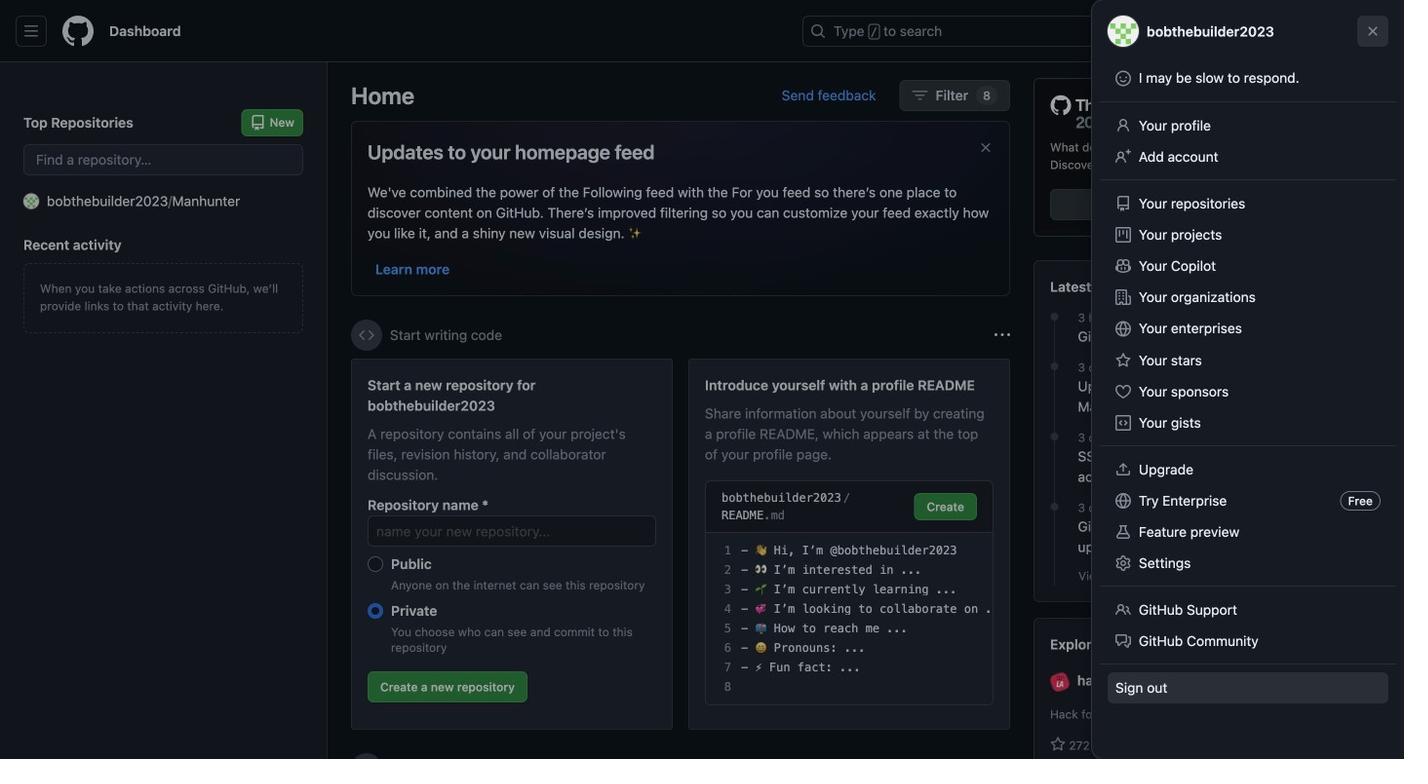 Task type: locate. For each thing, give the bounding box(es) containing it.
dot fill image
[[1047, 309, 1063, 325], [1047, 499, 1063, 515]]

plus image
[[1181, 23, 1197, 39]]

1 vertical spatial dot fill image
[[1047, 429, 1063, 445]]

2 dot fill image from the top
[[1047, 429, 1063, 445]]

dot fill image
[[1047, 359, 1063, 375], [1047, 429, 1063, 445]]

issue opened image
[[1248, 23, 1264, 39]]

0 vertical spatial dot fill image
[[1047, 359, 1063, 375]]

0 vertical spatial dot fill image
[[1047, 309, 1063, 325]]

2 dot fill image from the top
[[1047, 499, 1063, 515]]

command palette image
[[1121, 23, 1136, 39]]

1 vertical spatial dot fill image
[[1047, 499, 1063, 515]]



Task type: vqa. For each thing, say whether or not it's contained in the screenshot.
second dot fill image from the top of the Explore "element"
yes



Task type: describe. For each thing, give the bounding box(es) containing it.
star image
[[1050, 737, 1066, 753]]

account element
[[0, 62, 328, 760]]

1 dot fill image from the top
[[1047, 359, 1063, 375]]

explore repositories navigation
[[1034, 618, 1381, 760]]

homepage image
[[62, 16, 94, 47]]

1 dot fill image from the top
[[1047, 309, 1063, 325]]

triangle down image
[[1204, 23, 1220, 39]]

explore element
[[1034, 78, 1381, 760]]



